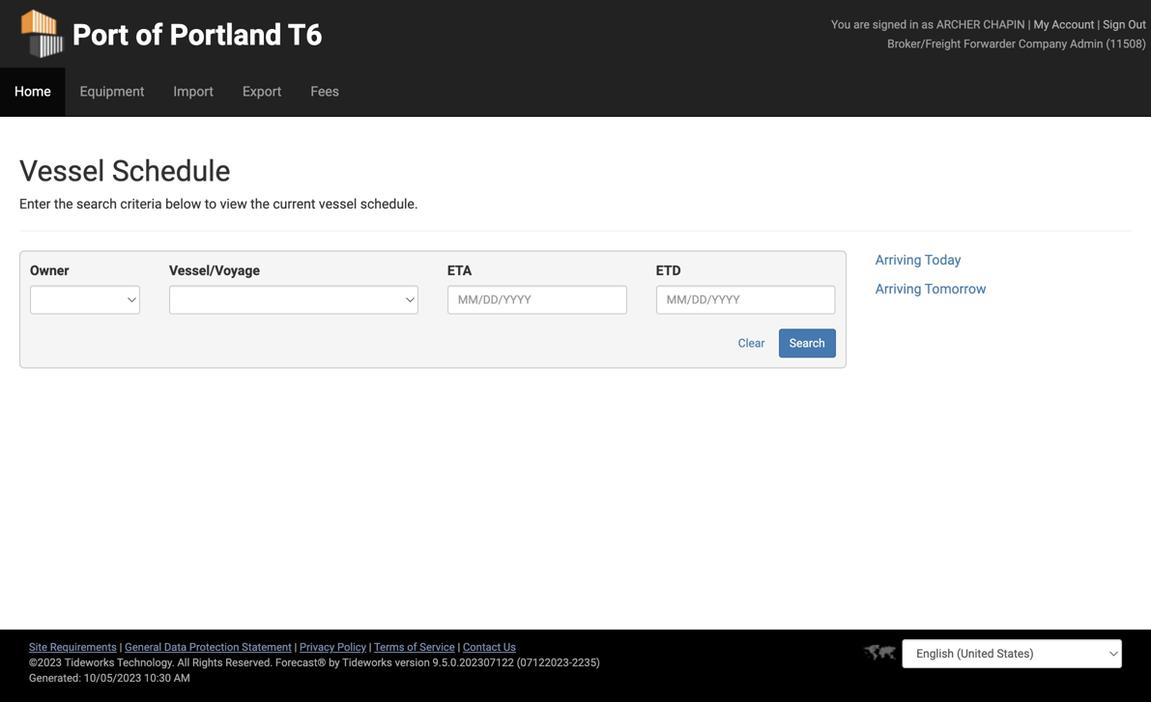 Task type: vqa. For each thing, say whether or not it's contained in the screenshot.
Brochure
no



Task type: describe. For each thing, give the bounding box(es) containing it.
fees button
[[296, 68, 354, 116]]

site requirements link
[[29, 642, 117, 654]]

| left sign
[[1098, 18, 1101, 31]]

today
[[925, 252, 962, 268]]

admin
[[1071, 37, 1104, 51]]

terms
[[374, 642, 405, 654]]

port of portland t6
[[73, 18, 323, 52]]

2 the from the left
[[251, 196, 270, 212]]

general
[[125, 642, 162, 654]]

contact
[[463, 642, 501, 654]]

in
[[910, 18, 919, 31]]

export
[[243, 84, 282, 100]]

search
[[76, 196, 117, 212]]

schedule
[[112, 154, 231, 189]]

1 the from the left
[[54, 196, 73, 212]]

requirements
[[50, 642, 117, 654]]

equipment button
[[65, 68, 159, 116]]

general data protection statement link
[[125, 642, 292, 654]]

vessel
[[19, 154, 105, 189]]

port
[[73, 18, 129, 52]]

below
[[165, 196, 201, 212]]

site
[[29, 642, 47, 654]]

privacy
[[300, 642, 335, 654]]

policy
[[337, 642, 366, 654]]

portland
[[170, 18, 282, 52]]

10:30
[[144, 673, 171, 685]]

©2023 tideworks
[[29, 657, 115, 670]]

vessel schedule enter the search criteria below to view the current vessel schedule.
[[19, 154, 418, 212]]

us
[[504, 642, 516, 654]]

out
[[1129, 18, 1147, 31]]

company
[[1019, 37, 1068, 51]]

my account link
[[1034, 18, 1095, 31]]

my
[[1034, 18, 1050, 31]]

you
[[832, 18, 851, 31]]

equipment
[[80, 84, 144, 100]]

archer
[[937, 18, 981, 31]]

statement
[[242, 642, 292, 654]]

clear
[[739, 337, 765, 350]]

search button
[[779, 329, 836, 358]]

vessel/voyage
[[169, 263, 260, 279]]

are
[[854, 18, 870, 31]]

terms of service link
[[374, 642, 455, 654]]

arriving today
[[876, 252, 962, 268]]

owner
[[30, 263, 69, 279]]

ETD text field
[[656, 286, 836, 315]]

home button
[[0, 68, 65, 116]]

signed
[[873, 18, 907, 31]]



Task type: locate. For each thing, give the bounding box(es) containing it.
| left general
[[119, 642, 122, 654]]

port of portland t6 link
[[19, 0, 323, 68]]

arriving up arriving tomorrow
[[876, 252, 922, 268]]

|
[[1028, 18, 1031, 31], [1098, 18, 1101, 31], [119, 642, 122, 654], [294, 642, 297, 654], [369, 642, 372, 654], [458, 642, 461, 654]]

rights
[[192, 657, 223, 670]]

eta
[[448, 263, 472, 279]]

schedule.
[[360, 196, 418, 212]]

2 arriving from the top
[[876, 281, 922, 297]]

search
[[790, 337, 826, 350]]

reserved.
[[226, 657, 273, 670]]

ETA text field
[[448, 286, 627, 315]]

fees
[[311, 84, 339, 100]]

import button
[[159, 68, 228, 116]]

arriving down arriving today
[[876, 281, 922, 297]]

arriving tomorrow
[[876, 281, 987, 297]]

arriving
[[876, 252, 922, 268], [876, 281, 922, 297]]

enter
[[19, 196, 51, 212]]

technology.
[[117, 657, 175, 670]]

sign
[[1104, 18, 1126, 31]]

vessel
[[319, 196, 357, 212]]

9.5.0.202307122
[[433, 657, 514, 670]]

version
[[395, 657, 430, 670]]

(07122023-
[[517, 657, 572, 670]]

account
[[1052, 18, 1095, 31]]

by
[[329, 657, 340, 670]]

protection
[[189, 642, 239, 654]]

| left my
[[1028, 18, 1031, 31]]

chapin
[[984, 18, 1026, 31]]

forecast®
[[276, 657, 326, 670]]

of
[[136, 18, 163, 52], [407, 642, 417, 654]]

criteria
[[120, 196, 162, 212]]

clear button
[[728, 329, 776, 358]]

1 horizontal spatial of
[[407, 642, 417, 654]]

t6
[[288, 18, 323, 52]]

contact us link
[[463, 642, 516, 654]]

sign out link
[[1104, 18, 1147, 31]]

arriving for arriving tomorrow
[[876, 281, 922, 297]]

am
[[174, 673, 190, 685]]

| up forecast®
[[294, 642, 297, 654]]

all
[[177, 657, 190, 670]]

1 vertical spatial of
[[407, 642, 417, 654]]

you are signed in as archer chapin | my account | sign out broker/freight forwarder company admin (11508)
[[832, 18, 1147, 51]]

0 vertical spatial of
[[136, 18, 163, 52]]

0 vertical spatial arriving
[[876, 252, 922, 268]]

the right enter
[[54, 196, 73, 212]]

data
[[164, 642, 187, 654]]

of up version
[[407, 642, 417, 654]]

10/05/2023
[[84, 673, 141, 685]]

export button
[[228, 68, 296, 116]]

import
[[173, 84, 214, 100]]

2235)
[[572, 657, 600, 670]]

0 horizontal spatial the
[[54, 196, 73, 212]]

etd
[[656, 263, 681, 279]]

service
[[420, 642, 455, 654]]

arriving for arriving today
[[876, 252, 922, 268]]

1 vertical spatial arriving
[[876, 281, 922, 297]]

as
[[922, 18, 934, 31]]

the
[[54, 196, 73, 212], [251, 196, 270, 212]]

arriving tomorrow link
[[876, 281, 987, 297]]

1 horizontal spatial the
[[251, 196, 270, 212]]

(11508)
[[1107, 37, 1147, 51]]

| up 9.5.0.202307122
[[458, 642, 461, 654]]

broker/freight
[[888, 37, 961, 51]]

1 arriving from the top
[[876, 252, 922, 268]]

arriving today link
[[876, 252, 962, 268]]

tomorrow
[[925, 281, 987, 297]]

home
[[15, 84, 51, 100]]

the right view
[[251, 196, 270, 212]]

forwarder
[[964, 37, 1016, 51]]

to
[[205, 196, 217, 212]]

0 horizontal spatial of
[[136, 18, 163, 52]]

view
[[220, 196, 247, 212]]

current
[[273, 196, 316, 212]]

of right the port
[[136, 18, 163, 52]]

of inside site requirements | general data protection statement | privacy policy | terms of service | contact us ©2023 tideworks technology. all rights reserved. forecast® by tideworks version 9.5.0.202307122 (07122023-2235) generated: 10/05/2023 10:30 am
[[407, 642, 417, 654]]

| up tideworks
[[369, 642, 372, 654]]

tideworks
[[342, 657, 392, 670]]

privacy policy link
[[300, 642, 366, 654]]

site requirements | general data protection statement | privacy policy | terms of service | contact us ©2023 tideworks technology. all rights reserved. forecast® by tideworks version 9.5.0.202307122 (07122023-2235) generated: 10/05/2023 10:30 am
[[29, 642, 600, 685]]

generated:
[[29, 673, 81, 685]]



